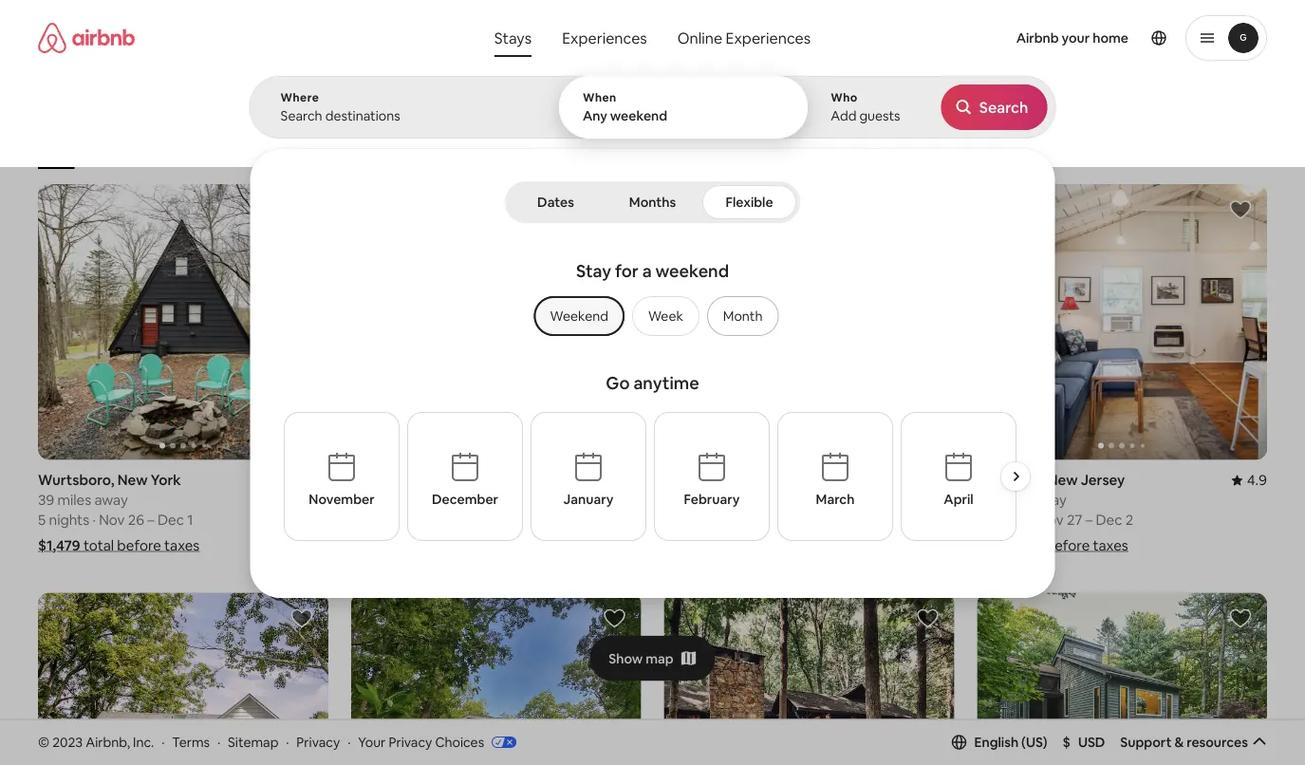 Task type: vqa. For each thing, say whether or not it's contained in the screenshot.
$535
no



Task type: locate. For each thing, give the bounding box(es) containing it.
away inside jefferson, new jersey 24 miles away
[[1034, 491, 1067, 510]]

1 horizontal spatial nov
[[725, 511, 751, 529]]

1 vertical spatial weekend
[[656, 260, 730, 283]]

miles inside the 'east stroudsburg, pennsylvania 45 miles away 5 nights · $1,648 total before taxes'
[[370, 491, 404, 510]]

miles for 24
[[997, 491, 1031, 510]]

1 taxes from the left
[[164, 537, 200, 555]]

new inside jefferson, new jersey 24 miles away
[[1048, 471, 1079, 490]]

miles inside wurtsboro, new york 39 miles away 5 nights · nov 26 – dec 1 $1,479 total before taxes
[[57, 491, 91, 510]]

stays button
[[479, 19, 547, 57]]

miles for 45
[[370, 491, 404, 510]]

5 down 39
[[38, 511, 46, 529]]

nov left 26 in the left bottom of the page
[[99, 511, 125, 529]]

0 horizontal spatial nights
[[49, 511, 89, 529]]

dec inside wurtsboro, new york 39 miles away 5 nights · nov 26 – dec 1 $1,479 total before taxes
[[158, 511, 184, 529]]

nov left 27
[[1039, 511, 1064, 529]]

sitemap
[[228, 734, 279, 751]]

taxes down december
[[479, 537, 514, 555]]

miles right 45
[[370, 491, 404, 510]]

total right "$1,648"
[[398, 537, 428, 555]]

5 down 45
[[351, 511, 359, 529]]

· down stroudsburg,
[[406, 511, 409, 529]]

new left york
[[117, 471, 148, 490]]

3 away from the left
[[721, 491, 755, 510]]

2 5 from the left
[[351, 511, 359, 529]]

online
[[678, 28, 723, 47]]

terms link
[[172, 734, 210, 751]]

away
[[94, 491, 128, 510], [407, 491, 441, 510], [721, 491, 755, 510], [1034, 491, 1067, 510]]

connecticut
[[744, 471, 828, 490]]

1 away from the left
[[94, 491, 128, 510]]

5 nights
[[978, 511, 1029, 529]]

2 new from the left
[[1048, 471, 1079, 490]]

3 nights from the left
[[989, 511, 1029, 529]]

taxes down 10 at the right
[[781, 537, 817, 555]]

weekend right a
[[656, 260, 730, 283]]

0 vertical spatial weekend
[[611, 107, 668, 124]]

2 miles from the left
[[370, 491, 404, 510]]

omg!
[[721, 141, 752, 155]]

dec
[[158, 511, 184, 529], [1096, 511, 1123, 529]]

5 inside the 'east stroudsburg, pennsylvania 45 miles away 5 nights · $1,648 total before taxes'
[[351, 511, 359, 529]]

– left 10 at the right
[[765, 511, 772, 529]]

nights up "$1,648"
[[362, 511, 403, 529]]

miles down "wurtsboro,"
[[57, 491, 91, 510]]

nights up $755
[[989, 511, 1029, 529]]

3 miles from the left
[[684, 491, 718, 510]]

away down bethlehem,
[[721, 491, 755, 510]]

4.87 out of 5 average rating image
[[911, 471, 955, 490]]

4.9
[[1248, 471, 1268, 490]]

add to wishlist: byram township, new jersey image
[[604, 607, 626, 630]]

2 total from the left
[[398, 537, 428, 555]]

1
[[187, 511, 193, 529]]

dec left 1
[[158, 511, 184, 529]]

homes down where "field"
[[360, 140, 397, 155]]

january button
[[531, 412, 647, 541]]

nights for 45
[[362, 511, 403, 529]]

2 nights from the left
[[362, 511, 403, 529]]

before down 10 at the right
[[734, 537, 778, 555]]

1 total from the left
[[83, 537, 114, 555]]

trending
[[880, 141, 928, 155]]

privacy link
[[297, 734, 340, 751]]

creative
[[427, 141, 473, 155]]

english (us) button
[[952, 734, 1048, 751]]

total inside the 'east stroudsburg, pennsylvania 45 miles away 5 nights · $1,648 total before taxes'
[[398, 537, 428, 555]]

home
[[1093, 29, 1129, 47]]

5 for 39
[[38, 511, 46, 529]]

1 horizontal spatial homes
[[360, 140, 397, 155]]

dates
[[538, 194, 575, 211]]

0 horizontal spatial –
[[147, 511, 155, 529]]

homes
[[360, 140, 397, 155], [241, 141, 277, 155]]

4 miles from the left
[[997, 491, 1031, 510]]

new left the jersey at bottom
[[1048, 471, 1079, 490]]

weekend
[[550, 308, 609, 325]]

39
[[38, 491, 54, 510]]

2 horizontal spatial nights
[[989, 511, 1029, 529]]

0 horizontal spatial privacy
[[297, 734, 340, 751]]

1 horizontal spatial dec
[[1096, 511, 1123, 529]]

away inside wurtsboro, new york 39 miles away 5 nights · nov 26 – dec 1 $1,479 total before taxes
[[94, 491, 128, 510]]

any
[[583, 107, 608, 124]]

show map
[[609, 650, 674, 667]]

4 away from the left
[[1034, 491, 1067, 510]]

miles
[[57, 491, 91, 510], [370, 491, 404, 510], [684, 491, 718, 510], [997, 491, 1031, 510]]

· left 'privacy' "link"
[[286, 734, 289, 751]]

3 5 from the left
[[754, 511, 762, 529]]

before down 27
[[1046, 537, 1091, 555]]

0 horizontal spatial nov
[[99, 511, 125, 529]]

add to wishlist: pine bush, new york image
[[1230, 607, 1253, 630]]

2 – from the left
[[765, 511, 772, 529]]

privacy left your in the bottom left of the page
[[297, 734, 340, 751]]

1 new from the left
[[117, 471, 148, 490]]

january
[[564, 491, 614, 508]]

3 before from the left
[[734, 537, 778, 555]]

group inside stay for a weekend group
[[527, 296, 779, 336]]

1 5 from the left
[[38, 511, 46, 529]]

2 taxes from the left
[[479, 537, 514, 555]]

taxes inside the 'east stroudsburg, pennsylvania 45 miles away 5 nights · $1,648 total before taxes'
[[479, 537, 514, 555]]

0 horizontal spatial dec
[[158, 511, 184, 529]]

3 taxes from the left
[[781, 537, 817, 555]]

1 miles from the left
[[57, 491, 91, 510]]

total right $328
[[701, 537, 731, 555]]

before down 26 in the left bottom of the page
[[117, 537, 161, 555]]

$
[[1063, 734, 1071, 751]]

nights inside wurtsboro, new york 39 miles away 5 nights · nov 26 – dec 1 $1,479 total before taxes
[[49, 511, 89, 529]]

64
[[664, 491, 681, 510]]

2 nov from the left
[[725, 511, 751, 529]]

5 inside bethlehem, connecticut 64 miles away nov 5 – 10 $328 total before taxes
[[754, 511, 762, 529]]

york
[[151, 471, 181, 490]]

· left 26 in the left bottom of the page
[[92, 511, 96, 529]]

nov down february
[[725, 511, 751, 529]]

1 horizontal spatial experiences
[[726, 28, 811, 47]]

1 horizontal spatial nights
[[362, 511, 403, 529]]

weekend up lakefront at the top of the page
[[611, 107, 668, 124]]

1 horizontal spatial privacy
[[389, 734, 432, 751]]

None search field
[[249, 0, 1057, 598]]

2 experiences from the left
[[726, 28, 811, 47]]

new inside wurtsboro, new york 39 miles away 5 nights · nov 26 – dec 1 $1,479 total before taxes
[[117, 471, 148, 490]]

flexible button
[[703, 185, 797, 219]]

total right $755
[[1013, 537, 1043, 555]]

3 total from the left
[[701, 537, 731, 555]]

2 before from the left
[[431, 537, 476, 555]]

homes for historical homes
[[360, 140, 397, 155]]

taxes down 1
[[164, 537, 200, 555]]

experiences right online
[[726, 28, 811, 47]]

resources
[[1187, 734, 1249, 751]]

–
[[147, 511, 155, 529], [765, 511, 772, 529], [1086, 511, 1093, 529]]

1 before from the left
[[117, 537, 161, 555]]

february
[[684, 491, 740, 508]]

total
[[83, 537, 114, 555], [398, 537, 428, 555], [701, 537, 731, 555], [1013, 537, 1043, 555]]

0 horizontal spatial experiences
[[562, 28, 648, 47]]

sitemap link
[[228, 734, 279, 751]]

tab list containing dates
[[509, 181, 797, 223]]

away up nov 27 – dec 2
[[1034, 491, 1067, 510]]

2 horizontal spatial nov
[[1039, 511, 1064, 529]]

miles for 39
[[57, 491, 91, 510]]

online experiences
[[678, 28, 811, 47]]

2 horizontal spatial –
[[1086, 511, 1093, 529]]

map
[[646, 650, 674, 667]]

26
[[128, 511, 144, 529]]

0 horizontal spatial homes
[[241, 141, 277, 155]]

inc.
[[133, 734, 154, 751]]

away up 26 in the left bottom of the page
[[94, 491, 128, 510]]

terms
[[172, 734, 210, 751]]

1 – from the left
[[147, 511, 155, 529]]

airbnb your home
[[1017, 29, 1129, 47]]

tiny homes
[[216, 141, 277, 155]]

– right 27
[[1086, 511, 1093, 529]]

1 experiences from the left
[[562, 28, 648, 47]]

1 nights from the left
[[49, 511, 89, 529]]

5 left 10 at the right
[[754, 511, 762, 529]]

months
[[630, 194, 676, 211]]

1 horizontal spatial new
[[1048, 471, 1079, 490]]

jefferson, new jersey 24 miles away
[[978, 471, 1126, 510]]

4.9 out of 5 average rating image
[[1233, 471, 1268, 490]]

support
[[1121, 734, 1172, 751]]

group
[[38, 95, 942, 169], [38, 184, 328, 460], [351, 184, 642, 460], [664, 184, 955, 460], [978, 184, 1268, 460], [527, 296, 779, 336], [38, 593, 328, 766], [351, 593, 642, 766], [664, 593, 955, 766], [978, 593, 1268, 766]]

4 taxes from the left
[[1094, 537, 1129, 555]]

stay for a weekend group
[[344, 253, 962, 365]]

· right inc.
[[162, 734, 165, 751]]

nights inside the 'east stroudsburg, pennsylvania 45 miles away 5 nights · $1,648 total before taxes'
[[362, 511, 403, 529]]

stay
[[576, 260, 612, 283]]

5 down '24'
[[978, 511, 985, 529]]

©
[[38, 734, 50, 751]]

experiences
[[562, 28, 648, 47], [726, 28, 811, 47]]

before down december
[[431, 537, 476, 555]]

1 horizontal spatial –
[[765, 511, 772, 529]]

2 privacy from the left
[[389, 734, 432, 751]]

away inside the 'east stroudsburg, pennsylvania 45 miles away 5 nights · $1,648 total before taxes'
[[407, 491, 441, 510]]

miles down bethlehem,
[[684, 491, 718, 510]]

where
[[281, 90, 319, 105]]

new
[[117, 471, 148, 490], [1048, 471, 1079, 490]]

taxes down 2
[[1094, 537, 1129, 555]]

nights for 39
[[49, 511, 89, 529]]

none search field containing stay for a weekend
[[249, 0, 1057, 598]]

new for 24 miles away
[[1048, 471, 1079, 490]]

miles inside jefferson, new jersey 24 miles away
[[997, 491, 1031, 510]]

experiences up when
[[562, 28, 648, 47]]

27
[[1068, 511, 1083, 529]]

© 2023 airbnb, inc. ·
[[38, 734, 165, 751]]

– right 26 in the left bottom of the page
[[147, 511, 155, 529]]

miles down the jefferson,
[[997, 491, 1031, 510]]

privacy
[[297, 734, 340, 751], [389, 734, 432, 751]]

nights up $1,479
[[49, 511, 89, 529]]

away down stroudsburg,
[[407, 491, 441, 510]]

1 dec from the left
[[158, 511, 184, 529]]

dec left 2
[[1096, 511, 1123, 529]]

month
[[724, 308, 763, 325]]

0 horizontal spatial new
[[117, 471, 148, 490]]

english (us)
[[975, 734, 1048, 751]]

2 away from the left
[[407, 491, 441, 510]]

group containing weekend
[[527, 296, 779, 336]]

weekend inside when any weekend
[[611, 107, 668, 124]]

nov inside bethlehem, connecticut 64 miles away nov 5 – 10 $328 total before taxes
[[725, 511, 751, 529]]

display total before taxes switch
[[1218, 121, 1252, 143]]

when any weekend
[[583, 90, 668, 124]]

miles inside bethlehem, connecticut 64 miles away nov 5 – 10 $328 total before taxes
[[684, 491, 718, 510]]

choices
[[435, 734, 485, 751]]

privacy right your in the bottom left of the page
[[389, 734, 432, 751]]

homes right tiny
[[241, 141, 277, 155]]

5 inside wurtsboro, new york 39 miles away 5 nights · nov 26 – dec 1 $1,479 total before taxes
[[38, 511, 46, 529]]

show
[[609, 650, 643, 667]]

total right $1,479
[[83, 537, 114, 555]]

3 – from the left
[[1086, 511, 1093, 529]]

1 nov from the left
[[99, 511, 125, 529]]

april
[[944, 491, 974, 508]]

support & resources
[[1121, 734, 1249, 751]]

nov
[[99, 511, 125, 529], [725, 511, 751, 529], [1039, 511, 1064, 529]]

4 total from the left
[[1013, 537, 1043, 555]]

stroudsburg,
[[383, 471, 470, 490]]

2 dec from the left
[[1096, 511, 1123, 529]]

·
[[92, 511, 96, 529], [406, 511, 409, 529], [162, 734, 165, 751], [217, 734, 221, 751], [286, 734, 289, 751], [348, 734, 351, 751]]

airbnb
[[1017, 29, 1060, 47]]

support & resources button
[[1121, 734, 1268, 751]]

tab list
[[509, 181, 797, 223]]

ski-in/out
[[794, 141, 846, 155]]



Task type: describe. For each thing, give the bounding box(es) containing it.
december button
[[407, 412, 523, 541]]

45
[[351, 491, 367, 510]]

tab list inside 'stays' tab panel
[[509, 181, 797, 223]]

east stroudsburg, pennsylvania 45 miles away 5 nights · $1,648 total before taxes
[[351, 471, 560, 555]]

· right terms
[[217, 734, 221, 751]]

lakefront
[[627, 141, 679, 155]]

· inside the 'east stroudsburg, pennsylvania 45 miles away 5 nights · $1,648 total before taxes'
[[406, 511, 409, 529]]

pennsylvania
[[473, 471, 560, 490]]

february button
[[654, 412, 770, 541]]

away inside bethlehem, connecticut 64 miles away nov 5 – 10 $328 total before taxes
[[721, 491, 755, 510]]

terms · sitemap · privacy
[[172, 734, 340, 751]]

tiny
[[216, 141, 238, 155]]

jersey
[[1082, 471, 1126, 490]]

your privacy choices link
[[358, 734, 517, 752]]

taxes inside bethlehem, connecticut 64 miles away nov 5 – 10 $328 total before taxes
[[781, 537, 817, 555]]

weekend inside group
[[656, 260, 730, 283]]

stays
[[495, 28, 532, 47]]

for
[[615, 260, 639, 283]]

&
[[1175, 734, 1185, 751]]

5 for miles
[[754, 511, 762, 529]]

what can we help you find? tab list
[[479, 19, 663, 57]]

add to wishlist: sherman, connecticut image
[[917, 607, 940, 630]]

week
[[649, 308, 684, 325]]

stay for a weekend
[[576, 260, 730, 283]]

10
[[776, 511, 790, 529]]

mansions
[[545, 141, 595, 155]]

your
[[358, 734, 386, 751]]

bethlehem,
[[664, 471, 741, 490]]

away for wurtsboro,
[[94, 491, 128, 510]]

add to wishlist: pound ridge, new york image
[[290, 607, 313, 630]]

march button
[[778, 412, 894, 541]]

2023
[[52, 734, 83, 751]]

4.96 out of 5 average rating image
[[284, 471, 328, 490]]

nov 27 – dec 2
[[1039, 511, 1134, 529]]

total inside bethlehem, connecticut 64 miles away nov 5 – 10 $328 total before taxes
[[701, 537, 731, 555]]

nov inside wurtsboro, new york 39 miles away 5 nights · nov 26 – dec 1 $1,479 total before taxes
[[99, 511, 125, 529]]

november
[[309, 491, 375, 508]]

airbnb,
[[86, 734, 130, 751]]

· left your in the bottom left of the page
[[348, 734, 351, 751]]

add to wishlist: east stroudsburg, pennsylvania image
[[604, 199, 626, 221]]

experiences button
[[547, 19, 663, 57]]

homes for tiny homes
[[241, 141, 277, 155]]

april button
[[901, 412, 1017, 541]]

a
[[643, 260, 652, 283]]

months button
[[607, 185, 699, 219]]

stays tab panel
[[249, 76, 1057, 598]]

airbnb your home link
[[1006, 18, 1141, 58]]

– inside wurtsboro, new york 39 miles away 5 nights · nov 26 – dec 1 $1,479 total before taxes
[[147, 511, 155, 529]]

before inside the 'east stroudsburg, pennsylvania 45 miles away 5 nights · $1,648 total before taxes'
[[431, 537, 476, 555]]

3 nov from the left
[[1039, 511, 1064, 529]]

away for east
[[407, 491, 441, 510]]

Where field
[[281, 107, 529, 124]]

1 privacy from the left
[[297, 734, 340, 751]]

go anytime group
[[284, 365, 1039, 574]]

$328
[[664, 537, 697, 555]]

$ usd
[[1063, 734, 1106, 751]]

total inside wurtsboro, new york 39 miles away 5 nights · nov 26 – dec 1 $1,479 total before taxes
[[83, 537, 114, 555]]

profile element
[[843, 0, 1268, 76]]

new for 39 miles away
[[117, 471, 148, 490]]

go anytime
[[606, 372, 700, 395]]

experiences inside button
[[562, 28, 648, 47]]

bethlehem, connecticut 64 miles away nov 5 – 10 $328 total before taxes
[[664, 471, 828, 555]]

who
[[831, 90, 858, 105]]

wurtsboro,
[[38, 471, 114, 490]]

$1,648
[[351, 537, 395, 555]]

group containing historical homes
[[38, 95, 942, 169]]

historical homes
[[307, 140, 397, 155]]

spaces
[[475, 141, 513, 155]]

your
[[1062, 29, 1091, 47]]

online experiences link
[[663, 19, 826, 57]]

2
[[1126, 511, 1134, 529]]

$755 total before taxes
[[978, 537, 1129, 555]]

creative spaces
[[427, 141, 513, 155]]

5 for 45
[[351, 511, 359, 529]]

4.87
[[926, 471, 955, 490]]

in/out
[[814, 141, 846, 155]]

before inside wurtsboro, new york 39 miles away 5 nights · nov 26 – dec 1 $1,479 total before taxes
[[117, 537, 161, 555]]

– inside bethlehem, connecticut 64 miles away nov 5 – 10 $328 total before taxes
[[765, 511, 772, 529]]

away for jefferson,
[[1034, 491, 1067, 510]]

ski-
[[794, 141, 814, 155]]

$1,479
[[38, 537, 80, 555]]

wurtsboro, new york 39 miles away 5 nights · nov 26 – dec 1 $1,479 total before taxes
[[38, 471, 200, 555]]

flexible
[[726, 194, 774, 211]]

english
[[975, 734, 1019, 751]]

· inside wurtsboro, new york 39 miles away 5 nights · nov 26 – dec 1 $1,479 total before taxes
[[92, 511, 96, 529]]

add to wishlist: jefferson, new jersey image
[[1230, 199, 1253, 221]]

24
[[978, 491, 994, 510]]

4 before from the left
[[1046, 537, 1091, 555]]

(us)
[[1022, 734, 1048, 751]]

november button
[[284, 412, 400, 541]]

4 5 from the left
[[978, 511, 985, 529]]

jefferson,
[[978, 471, 1045, 490]]

before inside bethlehem, connecticut 64 miles away nov 5 – 10 $328 total before taxes
[[734, 537, 778, 555]]

dates button
[[509, 185, 603, 219]]

who add guests
[[831, 90, 901, 124]]

march
[[816, 491, 855, 508]]

4.96
[[300, 471, 328, 490]]

east
[[351, 471, 380, 490]]

when
[[583, 90, 617, 105]]

taxes inside wurtsboro, new york 39 miles away 5 nights · nov 26 – dec 1 $1,479 total before taxes
[[164, 537, 200, 555]]

add
[[831, 107, 857, 124]]

historical
[[307, 140, 358, 155]]

go
[[606, 372, 630, 395]]



